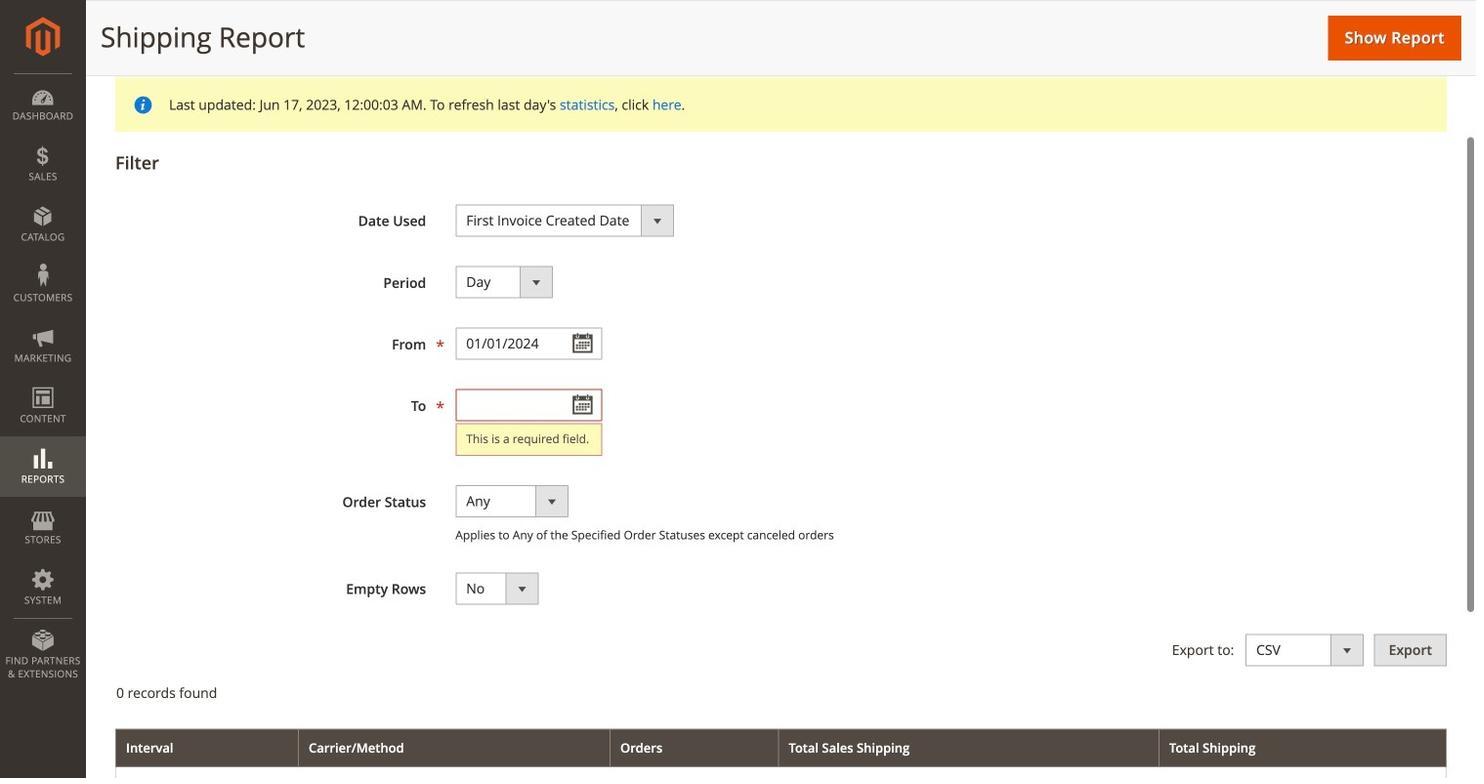 Task type: locate. For each thing, give the bounding box(es) containing it.
None text field
[[455, 389, 602, 422]]

magento admin panel image
[[26, 17, 60, 57]]

menu bar
[[0, 73, 86, 691]]

None text field
[[455, 328, 602, 360]]



